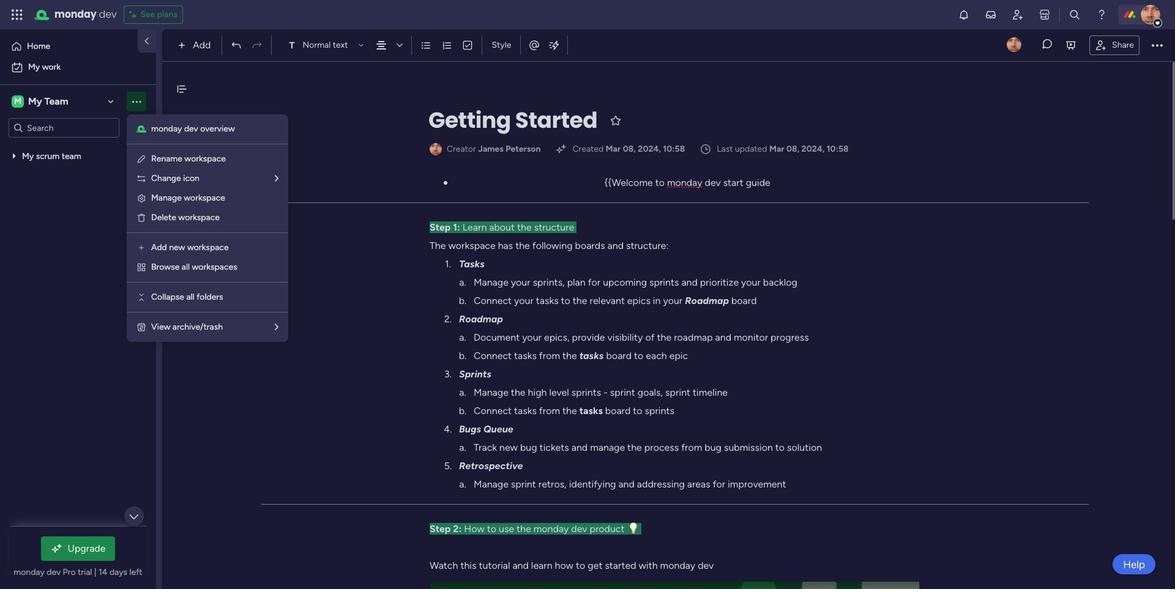 Task type: describe. For each thing, give the bounding box(es) containing it.
team
[[44, 96, 68, 107]]

days
[[110, 568, 127, 578]]

notifications image
[[958, 9, 971, 21]]

updated
[[736, 144, 768, 154]]

workspace image
[[12, 95, 24, 108]]

my team
[[28, 96, 68, 107]]

browse all workspaces
[[151, 262, 237, 273]]

manage
[[590, 442, 625, 454]]

1 bug from the left
[[521, 442, 538, 454]]

dynamic values image
[[548, 39, 561, 51]]

sprints
[[459, 369, 492, 380]]

step for step 2: how to use the monday dev product 💡
[[430, 524, 451, 535]]

board activity image
[[1008, 37, 1022, 52]]

Getting Started field
[[426, 105, 601, 137]]

2 08, from the left
[[787, 144, 800, 154]]

list arrow image
[[275, 323, 279, 332]]

trial
[[78, 568, 92, 578]]

. for sprints
[[450, 369, 452, 380]]

0 vertical spatial sprints
[[650, 277, 679, 288]]

prioritize
[[701, 277, 739, 288]]

manage workspace image
[[137, 194, 146, 203]]

. for track new bug tickets and manage the process from bug submission to solution
[[464, 442, 467, 454]]

overview
[[200, 124, 235, 134]]

4 .
[[444, 424, 452, 435]]

workspace for rename
[[185, 154, 226, 164]]

goals,
[[638, 387, 663, 399]]

monday left start
[[668, 177, 703, 189]]

retrospective
[[459, 461, 523, 472]]

share
[[1113, 40, 1135, 50]]

help button
[[1114, 555, 1156, 575]]

to left each
[[634, 350, 644, 362]]

change
[[151, 173, 181, 184]]

james
[[478, 144, 504, 154]]

to left use
[[487, 524, 497, 535]]

started
[[516, 105, 598, 136]]

step for step 1: learn about the structure
[[430, 222, 451, 233]]

1 vertical spatial for
[[713, 479, 726, 491]]

2
[[445, 314, 450, 325]]

help
[[1124, 559, 1146, 571]]

add for add new workspace
[[151, 243, 167, 253]]

my work
[[28, 62, 61, 72]]

the down level
[[563, 405, 577, 417]]

track
[[474, 442, 497, 454]]

the workspace has the following boards and structure:
[[430, 240, 669, 252]]

connect your tasks to the relevant epics in your roadmap board
[[474, 295, 757, 307]]

monday dev pro trial | 14 days left
[[14, 568, 142, 578]]

scrum
[[36, 151, 60, 161]]

relevant
[[590, 295, 625, 307]]

bugs
[[459, 424, 481, 435]]

2 bug from the left
[[705, 442, 722, 454]]

the right has
[[516, 240, 530, 252]]

. for retrospective
[[450, 461, 452, 472]]

backlog
[[764, 277, 798, 288]]

watch
[[430, 560, 458, 572]]

all for collapse
[[186, 292, 195, 303]]

14
[[99, 568, 107, 578]]

2 mar from the left
[[770, 144, 785, 154]]

. for manage the high level sprints - sprint goals, sprint timeline
[[464, 387, 467, 399]]

submission
[[724, 442, 773, 454]]

0 horizontal spatial sprint
[[511, 479, 536, 491]]

product
[[590, 524, 625, 535]]

a . for manage sprint retros, identifying and addressing areas for improvement
[[459, 479, 467, 491]]

structure:
[[626, 240, 669, 252]]

monday up rename
[[151, 124, 182, 134]]

workspace for manage
[[184, 193, 225, 203]]

my work link
[[7, 58, 149, 77]]

tutorial
[[479, 560, 510, 572]]

creator
[[447, 144, 476, 154]]

home option
[[7, 37, 130, 56]]

home
[[27, 41, 50, 51]]

. for tasks
[[449, 258, 451, 270]]

your for document your epics, provide visibility of the roadmap and monitor progress
[[522, 332, 542, 344]]

collapse all folders image
[[137, 293, 146, 303]]

boards
[[575, 240, 605, 252]]

select product image
[[11, 9, 23, 21]]

share button
[[1090, 35, 1140, 55]]

1 vertical spatial sprints
[[572, 387, 602, 399]]

new for add
[[169, 243, 185, 253]]

your left 'backlog'
[[742, 277, 761, 288]]

2 horizontal spatial sprint
[[666, 387, 691, 399]]

b for connect tasks from the tasks board to each epic
[[459, 350, 465, 362]]

style button
[[487, 35, 517, 56]]

your right the in
[[664, 295, 683, 307]]

a . for manage the high level sprints - sprint goals, sprint timeline
[[459, 387, 467, 399]]

to down goals,
[[633, 405, 643, 417]]

manage for manage your sprints, plan for upcoming sprints and prioritize your backlog
[[474, 277, 509, 288]]

icon
[[183, 173, 200, 184]]

how
[[555, 560, 574, 572]]

my work option
[[7, 58, 149, 77]]

1:
[[453, 222, 460, 233]]

step 1: learn about the structure
[[430, 222, 577, 233]]

timeline
[[693, 387, 728, 399]]

normal text
[[303, 40, 348, 50]]

solution
[[788, 442, 823, 454]]

normal
[[303, 40, 331, 50]]

this
[[461, 560, 477, 572]]

monday up home "option"
[[55, 7, 96, 21]]

to left the get
[[576, 560, 586, 572]]

the right use
[[517, 524, 531, 535]]

see plans
[[141, 9, 178, 20]]

delete workspace image
[[137, 213, 146, 223]]

manage your sprints, plan for upcoming sprints and prioritize your backlog
[[474, 277, 798, 288]]

last
[[717, 144, 733, 154]]

collapse
[[151, 292, 184, 303]]

the
[[430, 240, 446, 252]]

bulleted list image
[[421, 40, 432, 51]]

caret right image
[[13, 152, 18, 160]]

change icon
[[151, 173, 200, 184]]

plans
[[157, 9, 178, 20]]

from for board to sprints
[[539, 405, 560, 417]]

my for my team
[[28, 96, 42, 107]]

1 mar from the left
[[606, 144, 621, 154]]

search everything image
[[1069, 9, 1082, 21]]

. for roadmap
[[450, 314, 452, 325]]

dev left see
[[99, 7, 117, 21]]

. for manage your sprints, plan for upcoming sprints and prioritize your backlog
[[464, 277, 467, 288]]

dev left start
[[705, 177, 721, 189]]

all for browse
[[182, 262, 190, 273]]

manage for manage sprint retros, identifying and addressing areas for improvement
[[474, 479, 509, 491]]

monday up learn
[[534, 524, 569, 535]]

connect for connect your tasks to the relevant epics in your roadmap board
[[474, 295, 512, 307]]

archive/trash
[[173, 322, 223, 333]]

the left process
[[628, 442, 642, 454]]

-
[[604, 387, 608, 399]]

a for document your epics, provide visibility of the roadmap and monitor progress
[[459, 332, 464, 344]]

1 image
[[444, 181, 448, 185]]

and left prioritize
[[682, 277, 698, 288]]

learn
[[532, 560, 553, 572]]

a . for manage your sprints, plan for upcoming sprints and prioritize your backlog
[[459, 277, 467, 288]]

and left monitor at the right bottom
[[716, 332, 732, 344]]

delete
[[151, 213, 176, 223]]

workspace for the
[[449, 240, 496, 252]]

manage the high level sprints - sprint goals, sprint timeline
[[474, 387, 728, 399]]

0 vertical spatial for
[[588, 277, 601, 288]]

1 .
[[445, 258, 451, 270]]

board for board to sprints
[[606, 405, 631, 417]]

text
[[333, 40, 348, 50]]

step 2: how to use the monday dev product 💡
[[430, 524, 642, 535]]

workspace for delete
[[178, 213, 220, 223]]

created mar 08, 2024, 10:58
[[573, 144, 685, 154]]

bugs queue
[[459, 424, 514, 435]]

numbered list image
[[442, 40, 453, 51]]

b . for connect tasks from the tasks board to sprints
[[459, 405, 467, 417]]

list arrow image
[[275, 175, 279, 183]]

folders
[[197, 292, 223, 303]]

1 2024, from the left
[[638, 144, 661, 154]]

epic
[[670, 350, 689, 362]]

add for add
[[193, 39, 211, 51]]

board for board to each epic
[[607, 350, 632, 362]]

document your epics, provide visibility of the roadmap and monitor progress
[[474, 332, 809, 344]]

progress
[[771, 332, 809, 344]]

help image
[[1096, 9, 1109, 21]]

and left learn
[[513, 560, 529, 572]]

following
[[533, 240, 573, 252]]

manage for manage workspace
[[151, 193, 182, 203]]

menu containing monday dev overview
[[127, 115, 288, 342]]

5 .
[[444, 461, 452, 472]]

rename workspace image
[[137, 154, 146, 164]]

of
[[646, 332, 655, 344]]

add new workspace image
[[137, 243, 146, 253]]

monday right with
[[661, 560, 696, 572]]



Task type: vqa. For each thing, say whether or not it's contained in the screenshot.
rightmost Close image
no



Task type: locate. For each thing, give the bounding box(es) containing it.
b down tasks
[[459, 295, 465, 307]]

b . down tasks
[[459, 295, 467, 307]]

peterson
[[506, 144, 541, 154]]

retros,
[[539, 479, 567, 491]]

a . down sprints
[[459, 387, 467, 399]]

b for connect tasks from the tasks board to sprints
[[459, 405, 465, 417]]

0 vertical spatial new
[[169, 243, 185, 253]]

connect for connect tasks from the tasks board to sprints
[[474, 405, 512, 417]]

0 vertical spatial add
[[193, 39, 211, 51]]

new up "browse"
[[169, 243, 185, 253]]

1 vertical spatial add
[[151, 243, 167, 253]]

and
[[608, 240, 624, 252], [682, 277, 698, 288], [716, 332, 732, 344], [572, 442, 588, 454], [619, 479, 635, 491], [513, 560, 529, 572]]

1 vertical spatial step
[[430, 524, 451, 535]]

dev
[[99, 7, 117, 21], [184, 124, 198, 134], [705, 177, 721, 189], [572, 524, 588, 535], [698, 560, 714, 572], [47, 568, 61, 578]]

a . for document your epics, provide visibility of the roadmap and monitor progress
[[459, 332, 467, 344]]

1 08, from the left
[[623, 144, 636, 154]]

0 horizontal spatial bug
[[521, 442, 538, 454]]

dev right with
[[698, 560, 714, 572]]

dev left overview
[[184, 124, 198, 134]]

connect
[[474, 295, 512, 307], [474, 350, 512, 362], [474, 405, 512, 417]]

connect up document
[[474, 295, 512, 307]]

dev left pro
[[47, 568, 61, 578]]

b . up bugs
[[459, 405, 467, 417]]

upgrade
[[68, 543, 106, 555]]

2024,
[[638, 144, 661, 154], [802, 144, 825, 154]]

a . left document
[[459, 332, 467, 344]]

roadmap
[[674, 332, 713, 344]]

sprint right goals,
[[666, 387, 691, 399]]

view archive/trash
[[151, 322, 223, 333]]

my for my scrum team
[[22, 151, 34, 161]]

tickets
[[540, 442, 569, 454]]

1 vertical spatial board
[[607, 350, 632, 362]]

my left work
[[28, 62, 40, 72]]

the right the of
[[657, 332, 672, 344]]

0 horizontal spatial add
[[151, 243, 167, 253]]

rename workspace
[[151, 154, 226, 164]]

{{welcome to monday dev start guide
[[605, 177, 771, 189]]

1 vertical spatial b
[[459, 350, 465, 362]]

connect for connect tasks from the tasks board to each epic
[[474, 350, 512, 362]]

step left 1:
[[430, 222, 451, 233]]

delete workspace
[[151, 213, 220, 223]]

1 step from the top
[[430, 222, 451, 233]]

3 .
[[445, 369, 452, 380]]

update feed image
[[985, 9, 998, 21]]

structure
[[534, 222, 575, 233]]

sprints left -
[[572, 387, 602, 399]]

10:58
[[663, 144, 685, 154], [827, 144, 849, 154]]

your
[[511, 277, 531, 288], [742, 277, 761, 288], [514, 295, 534, 307], [664, 295, 683, 307], [522, 332, 542, 344]]

3 b . from the top
[[459, 405, 467, 417]]

roadmap down prioritize
[[685, 295, 730, 307]]

08, right updated
[[787, 144, 800, 154]]

visibility
[[608, 332, 643, 344]]

browse
[[151, 262, 180, 273]]

1 horizontal spatial bug
[[705, 442, 722, 454]]

watch this tutorial and learn how to get started with monday dev
[[430, 560, 714, 572]]

1 connect from the top
[[474, 295, 512, 307]]

my inside workspace selection element
[[28, 96, 42, 107]]

add left undo ⌘+z icon
[[193, 39, 211, 51]]

08, up {{welcome
[[623, 144, 636, 154]]

track new bug tickets and manage the process from bug submission to solution
[[474, 442, 823, 454]]

4 a . from the top
[[459, 442, 467, 454]]

manage down change at the left
[[151, 193, 182, 203]]

1 10:58 from the left
[[663, 144, 685, 154]]

08,
[[623, 144, 636, 154], [787, 144, 800, 154]]

0 vertical spatial board
[[732, 295, 757, 307]]

1 horizontal spatial roadmap
[[685, 295, 730, 307]]

0 horizontal spatial 10:58
[[663, 144, 685, 154]]

monitor
[[734, 332, 769, 344]]

upgrade button
[[41, 537, 115, 562]]

. for manage sprint retros, identifying and addressing areas for improvement
[[464, 479, 467, 491]]

and right tickets
[[572, 442, 588, 454]]

started
[[605, 560, 637, 572]]

a down tasks
[[459, 277, 464, 288]]

workspace selection element
[[12, 94, 70, 109]]

a
[[459, 277, 464, 288], [459, 332, 464, 344], [459, 387, 464, 399], [459, 442, 464, 454], [459, 479, 464, 491]]

my for my work
[[28, 62, 40, 72]]

connect up the queue
[[474, 405, 512, 417]]

2 vertical spatial sprints
[[645, 405, 675, 417]]

a down retrospective
[[459, 479, 464, 491]]

connect tasks from the tasks board to sprints
[[474, 405, 675, 417]]

the down epics,
[[563, 350, 577, 362]]

get
[[588, 560, 603, 572]]

2 vertical spatial board
[[606, 405, 631, 417]]

2 step from the top
[[430, 524, 451, 535]]

see plans button
[[124, 6, 183, 24]]

0 horizontal spatial 08,
[[623, 144, 636, 154]]

|
[[94, 568, 96, 578]]

tasks down the provide
[[580, 350, 604, 362]]

a . for track new bug tickets and manage the process from bug submission to solution
[[459, 442, 467, 454]]

1 horizontal spatial 2024,
[[802, 144, 825, 154]]

1 a from the top
[[459, 277, 464, 288]]

workspace options image
[[130, 95, 143, 108]]

2 b from the top
[[459, 350, 465, 362]]

about
[[490, 222, 515, 233]]

2 vertical spatial connect
[[474, 405, 512, 417]]

1 horizontal spatial 10:58
[[827, 144, 849, 154]]

undo ⌘+z image
[[231, 40, 242, 51]]

home link
[[7, 37, 130, 56]]

5 a from the top
[[459, 479, 464, 491]]

2 vertical spatial from
[[682, 442, 703, 454]]

provide
[[572, 332, 605, 344]]

mar right updated
[[770, 144, 785, 154]]

the left high
[[511, 387, 526, 399]]

sprints,
[[533, 277, 565, 288]]

tasks
[[459, 258, 485, 270]]

use
[[499, 524, 515, 535]]

3 a . from the top
[[459, 387, 467, 399]]

a down sprints
[[459, 387, 464, 399]]

add
[[193, 39, 211, 51], [151, 243, 167, 253]]

add to favorites image
[[610, 114, 622, 126]]

2 vertical spatial b .
[[459, 405, 467, 417]]

1 vertical spatial my
[[28, 96, 42, 107]]

0 vertical spatial all
[[182, 262, 190, 273]]

b .
[[459, 295, 467, 307], [459, 350, 467, 362], [459, 405, 467, 417]]

roadmap up document
[[459, 314, 503, 325]]

1 vertical spatial new
[[500, 442, 518, 454]]

0 vertical spatial from
[[539, 350, 560, 362]]

0 vertical spatial connect
[[474, 295, 512, 307]]

my right workspace image
[[28, 96, 42, 107]]

board down visibility
[[607, 350, 632, 362]]

bug left tickets
[[521, 442, 538, 454]]

line arrow down image
[[130, 513, 138, 521]]

manage workspace
[[151, 193, 225, 203]]

your for manage your sprints, plan for upcoming sprints and prioritize your backlog
[[511, 277, 531, 288]]

new down the queue
[[500, 442, 518, 454]]

5 a . from the top
[[459, 479, 467, 491]]

all down add new workspace
[[182, 262, 190, 273]]

epics,
[[544, 332, 570, 344]]

workspace up icon
[[185, 154, 226, 164]]

tasks down manage the high level sprints - sprint goals, sprint timeline
[[580, 405, 603, 417]]

checklist image
[[463, 40, 474, 51]]

1 vertical spatial b .
[[459, 350, 467, 362]]

workspaces
[[192, 262, 237, 273]]

tasks down document
[[514, 350, 537, 362]]

add inside popup button
[[193, 39, 211, 51]]

tasks down high
[[514, 405, 537, 417]]

all left folders
[[186, 292, 195, 303]]

creator james peterson
[[447, 144, 541, 154]]

a . down bugs
[[459, 442, 467, 454]]

start
[[724, 177, 744, 189]]

0 vertical spatial b .
[[459, 295, 467, 307]]

2 a . from the top
[[459, 332, 467, 344]]

collapse all folders
[[151, 292, 223, 303]]

2 .
[[445, 314, 452, 325]]

2 a from the top
[[459, 332, 464, 344]]

1 b . from the top
[[459, 295, 467, 307]]

has
[[498, 240, 513, 252]]

browse all workspaces image
[[137, 263, 146, 273]]

in
[[653, 295, 661, 307]]

3 connect from the top
[[474, 405, 512, 417]]

board down prioritize
[[732, 295, 757, 307]]

0 vertical spatial b
[[459, 295, 465, 307]]

your down sprints,
[[514, 295, 534, 307]]

a for manage your sprints, plan for upcoming sprints and prioritize your backlog
[[459, 277, 464, 288]]

2 2024, from the left
[[802, 144, 825, 154]]

my right caret right "image"
[[22, 151, 34, 161]]

to left solution
[[776, 442, 785, 454]]

0 horizontal spatial roadmap
[[459, 314, 503, 325]]

connect down document
[[474, 350, 512, 362]]

the down plan
[[573, 295, 588, 307]]

to
[[656, 177, 665, 189], [561, 295, 571, 307], [634, 350, 644, 362], [633, 405, 643, 417], [776, 442, 785, 454], [487, 524, 497, 535], [576, 560, 586, 572]]

3 b from the top
[[459, 405, 465, 417]]

b
[[459, 295, 465, 307], [459, 350, 465, 362], [459, 405, 465, 417]]

menu
[[127, 115, 288, 342]]

0 vertical spatial my
[[28, 62, 40, 72]]

manage down sprints
[[474, 387, 509, 399]]

workspace up tasks
[[449, 240, 496, 252]]

view archive/trash image
[[137, 323, 146, 333]]

mention image
[[529, 39, 541, 51]]

areas
[[688, 479, 711, 491]]

a left document
[[459, 332, 464, 344]]

how
[[464, 524, 485, 535]]

monday left pro
[[14, 568, 45, 578]]

b . for connect your tasks to the relevant epics in your roadmap board
[[459, 295, 467, 307]]

option
[[0, 145, 156, 147]]

from right process
[[682, 442, 703, 454]]

mar
[[606, 144, 621, 154], [770, 144, 785, 154]]

bug left the submission
[[705, 442, 722, 454]]

workspace down icon
[[184, 193, 225, 203]]

0 horizontal spatial new
[[169, 243, 185, 253]]

a for manage sprint retros, identifying and addressing areas for improvement
[[459, 479, 464, 491]]

1 vertical spatial roadmap
[[459, 314, 503, 325]]

change icon image
[[137, 174, 146, 184]]

b . for connect tasks from the tasks board to each epic
[[459, 350, 467, 362]]

b . up sprints
[[459, 350, 467, 362]]

step
[[430, 222, 451, 233], [430, 524, 451, 535]]

0 horizontal spatial for
[[588, 277, 601, 288]]

to right {{welcome
[[656, 177, 665, 189]]

0 horizontal spatial 2024,
[[638, 144, 661, 154]]

your left sprints,
[[511, 277, 531, 288]]

manage down tasks
[[474, 277, 509, 288]]

workspace up workspaces
[[187, 243, 229, 253]]

b up sprints
[[459, 350, 465, 362]]

your for connect your tasks to the relevant epics in your roadmap board
[[514, 295, 534, 307]]

1 horizontal spatial new
[[500, 442, 518, 454]]

2 vertical spatial b
[[459, 405, 465, 417]]

guide
[[746, 177, 771, 189]]

manage for manage the high level sprints - sprint goals, sprint timeline
[[474, 387, 509, 399]]

2 vertical spatial my
[[22, 151, 34, 161]]

my
[[28, 62, 40, 72], [28, 96, 42, 107], [22, 151, 34, 161]]

my inside option
[[28, 62, 40, 72]]

4 a from the top
[[459, 442, 464, 454]]

mar right created
[[606, 144, 621, 154]]

Search in workspace field
[[26, 121, 102, 135]]

v2 ellipsis image
[[1153, 37, 1164, 53]]

1 horizontal spatial sprint
[[610, 387, 636, 399]]

dev left product at the bottom right of the page
[[572, 524, 588, 535]]

monday
[[55, 7, 96, 21], [151, 124, 182, 134], [668, 177, 703, 189], [534, 524, 569, 535], [661, 560, 696, 572], [14, 568, 45, 578]]

sprint left 'retros,'
[[511, 479, 536, 491]]

pro
[[63, 568, 76, 578]]

board down -
[[606, 405, 631, 417]]

the right "about"
[[518, 222, 532, 233]]

high
[[528, 387, 547, 399]]

process
[[645, 442, 679, 454]]

and right boards
[[608, 240, 624, 252]]

2 connect from the top
[[474, 350, 512, 362]]

workspace down 'manage workspace'
[[178, 213, 220, 223]]

manage sprint retros, identifying and addressing areas for improvement
[[474, 479, 787, 491]]

your left epics,
[[522, 332, 542, 344]]

1 b from the top
[[459, 295, 465, 307]]

my inside list box
[[22, 151, 34, 161]]

see
[[141, 9, 155, 20]]

new for track
[[500, 442, 518, 454]]

queue
[[484, 424, 514, 435]]

b for connect your tasks to the relevant epics in your roadmap board
[[459, 295, 465, 307]]

created
[[573, 144, 604, 154]]

a down bugs
[[459, 442, 464, 454]]

rename
[[151, 154, 182, 164]]

a . down tasks
[[459, 277, 467, 288]]

2 b . from the top
[[459, 350, 467, 362]]

tasks down sprints,
[[536, 295, 559, 307]]

0 horizontal spatial mar
[[606, 144, 621, 154]]

monday marketplace image
[[1039, 9, 1052, 21]]

for right plan
[[588, 277, 601, 288]]

a .
[[459, 277, 467, 288], [459, 332, 467, 344], [459, 387, 467, 399], [459, 442, 467, 454], [459, 479, 467, 491]]

to down plan
[[561, 295, 571, 307]]

invite members image
[[1012, 9, 1025, 21]]

1 vertical spatial from
[[539, 405, 560, 417]]

sprint right -
[[610, 387, 636, 399]]

james peterson image
[[1142, 5, 1161, 24]]

. for document your epics, provide visibility of the roadmap and monitor progress
[[464, 332, 467, 344]]

and right "identifying"
[[619, 479, 635, 491]]

0 vertical spatial step
[[430, 222, 451, 233]]

from down epics,
[[539, 350, 560, 362]]

step left 2:
[[430, 524, 451, 535]]

2 10:58 from the left
[[827, 144, 849, 154]]

1 vertical spatial all
[[186, 292, 195, 303]]

0 vertical spatial roadmap
[[685, 295, 730, 307]]

style
[[492, 40, 512, 50]]

1 horizontal spatial mar
[[770, 144, 785, 154]]

1 horizontal spatial add
[[193, 39, 211, 51]]

3 a from the top
[[459, 387, 464, 399]]

bug
[[521, 442, 538, 454], [705, 442, 722, 454]]

sprints up the in
[[650, 277, 679, 288]]

1 vertical spatial connect
[[474, 350, 512, 362]]

from for board to each epic
[[539, 350, 560, 362]]

a for manage the high level sprints - sprint goals, sprint timeline
[[459, 387, 464, 399]]

1 horizontal spatial 08,
[[787, 144, 800, 154]]

from down level
[[539, 405, 560, 417]]

1 a . from the top
[[459, 277, 467, 288]]

. for bugs queue
[[450, 424, 452, 435]]

new
[[169, 243, 185, 253], [500, 442, 518, 454]]

manage down retrospective
[[474, 479, 509, 491]]

identifying
[[569, 479, 616, 491]]

4
[[444, 424, 450, 435]]

my scrum team list box
[[0, 143, 156, 332]]

sprints down goals,
[[645, 405, 675, 417]]

1 horizontal spatial for
[[713, 479, 726, 491]]

view
[[151, 322, 170, 333]]

a for track new bug tickets and manage the process from bug submission to solution
[[459, 442, 464, 454]]

a . down retrospective
[[459, 479, 467, 491]]

document
[[474, 332, 520, 344]]



